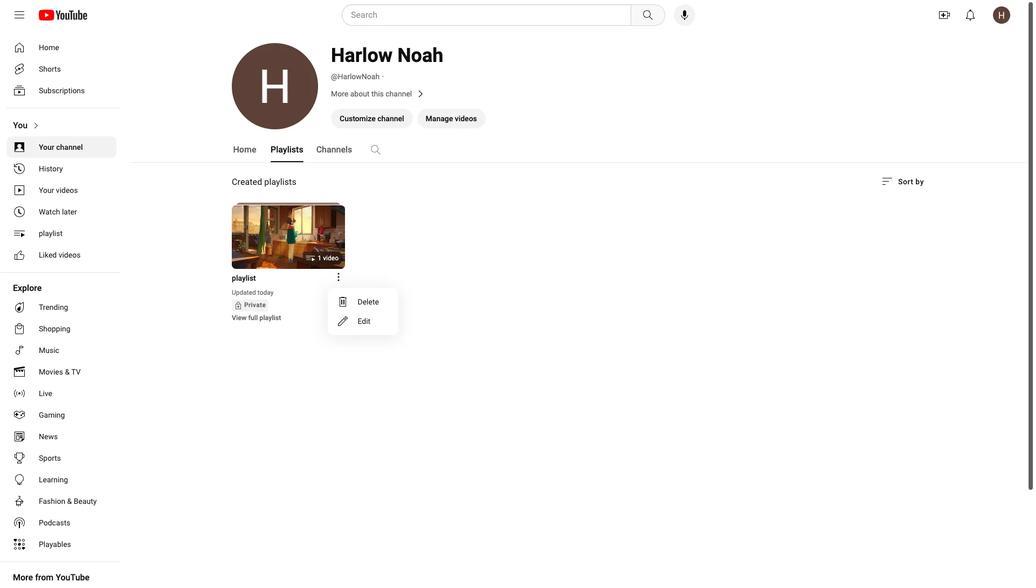 Task type: vqa. For each thing, say whether or not it's contained in the screenshot.
Sports "link"
yes



Task type: locate. For each thing, give the bounding box(es) containing it.
‧
[[382, 72, 384, 81]]

channel
[[386, 90, 412, 98], [378, 114, 404, 123], [56, 143, 83, 152]]

your
[[39, 143, 54, 152], [39, 186, 54, 195]]

channels
[[316, 145, 352, 155]]

videos right manage
[[455, 114, 477, 123]]

your videos
[[39, 186, 78, 195]]

1 vertical spatial playlist
[[232, 274, 256, 283]]

home link
[[6, 37, 117, 58], [6, 37, 117, 58]]

customize channel
[[340, 114, 404, 123]]

harlow
[[331, 44, 393, 67]]

music
[[39, 346, 59, 355]]

manage
[[426, 114, 453, 123]]

music link
[[6, 340, 117, 361], [6, 340, 117, 361]]

2 vertical spatial videos
[[59, 251, 81, 259]]

videos for manage videos
[[455, 114, 477, 123]]

shorts link
[[6, 58, 117, 80], [6, 58, 117, 80]]

watch later link
[[6, 201, 117, 223], [6, 201, 117, 223]]

you
[[13, 120, 28, 131]]

delete
[[358, 298, 379, 306]]

tab list
[[232, 137, 466, 163]]

news
[[39, 433, 58, 441]]

1 vertical spatial channel
[[378, 114, 404, 123]]

0 vertical spatial channel
[[386, 90, 412, 98]]

2 vertical spatial channel
[[56, 143, 83, 152]]

video
[[323, 255, 339, 262]]

tab list containing home
[[232, 137, 466, 163]]

& left beauty
[[67, 497, 72, 506]]

0 vertical spatial home
[[39, 43, 59, 52]]

created playlists button
[[232, 176, 297, 188]]

avatar image image
[[993, 6, 1011, 24]]

trending link
[[6, 297, 117, 318], [6, 297, 117, 318]]

your up watch
[[39, 186, 54, 195]]

more about this channel
[[331, 90, 412, 98]]

movies & tv link
[[6, 361, 117, 383], [6, 361, 117, 383]]

home
[[39, 43, 59, 52], [233, 145, 256, 155]]

@harlownoah
[[331, 72, 380, 81]]

shopping link
[[6, 318, 117, 340], [6, 318, 117, 340]]

Customize channel text field
[[340, 114, 404, 123]]

tab list inside harlow noah main content
[[232, 137, 466, 163]]

playlist up updated in the left of the page
[[232, 274, 256, 283]]

liked videos
[[39, 251, 81, 259]]

0 vertical spatial videos
[[455, 114, 477, 123]]

playables link
[[6, 534, 117, 556], [6, 534, 117, 556]]

private status
[[232, 300, 268, 312]]

customize channel link
[[331, 109, 413, 128]]

live link
[[6, 383, 117, 405], [6, 383, 117, 405]]

your channel
[[39, 143, 83, 152]]

&
[[65, 368, 70, 376], [67, 497, 72, 506]]

delete option
[[328, 292, 399, 312]]

1 vertical spatial home
[[233, 145, 256, 155]]

liked videos link
[[6, 244, 117, 266], [6, 244, 117, 266]]

gaming link
[[6, 405, 117, 426], [6, 405, 117, 426]]

playlist
[[39, 229, 63, 238], [232, 274, 256, 283], [260, 314, 281, 322]]

view full playlist
[[232, 314, 281, 322]]

videos up later
[[56, 186, 78, 195]]

podcasts link
[[6, 512, 117, 534], [6, 512, 117, 534]]

channel for customize channel
[[378, 114, 404, 123]]

2 your from the top
[[39, 186, 54, 195]]

channel up history
[[56, 143, 83, 152]]

created
[[232, 177, 262, 187]]

& for tv
[[65, 368, 70, 376]]

videos inside harlow noah main content
[[455, 114, 477, 123]]

1 vertical spatial &
[[67, 497, 72, 506]]

None search field
[[323, 4, 668, 26]]

1 horizontal spatial home
[[233, 145, 256, 155]]

playlist right full
[[260, 314, 281, 322]]

1 vertical spatial videos
[[56, 186, 78, 195]]

your channel link
[[6, 136, 117, 158], [6, 136, 117, 158]]

later
[[62, 208, 77, 216]]

tv
[[71, 368, 81, 376]]

you link
[[6, 115, 117, 136], [6, 115, 117, 136]]

0 vertical spatial &
[[65, 368, 70, 376]]

home up created
[[233, 145, 256, 155]]

learning
[[39, 476, 68, 484]]

shorts
[[39, 65, 61, 73]]

playlist down watch
[[39, 229, 63, 238]]

home up shorts
[[39, 43, 59, 52]]

trending
[[39, 303, 68, 312]]

playlists
[[264, 177, 297, 187]]

& left tv
[[65, 368, 70, 376]]

fashion
[[39, 497, 65, 506]]

full
[[248, 314, 258, 322]]

by
[[916, 177, 924, 186]]

0 vertical spatial your
[[39, 143, 54, 152]]

sports link
[[6, 448, 117, 469], [6, 448, 117, 469]]

playlist link
[[6, 223, 117, 244], [6, 223, 117, 244], [232, 273, 332, 284]]

channel down this
[[378, 114, 404, 123]]

0 vertical spatial playlist
[[39, 229, 63, 238]]

news link
[[6, 426, 117, 448], [6, 426, 117, 448]]

channel right this
[[386, 90, 412, 98]]

private
[[244, 302, 266, 309]]

0 horizontal spatial home
[[39, 43, 59, 52]]

harlow noah main content
[[129, 2, 1027, 583]]

1 video link
[[232, 205, 345, 270]]

subscriptions link
[[6, 80, 117, 101], [6, 80, 117, 101]]

videos right liked
[[59, 251, 81, 259]]

harlow noah @harlownoah ‧
[[331, 44, 444, 81]]

edit link
[[328, 312, 399, 331]]

videos
[[455, 114, 477, 123], [56, 186, 78, 195], [59, 251, 81, 259]]

your videos link
[[6, 180, 117, 201], [6, 180, 117, 201]]

gaming
[[39, 411, 65, 420]]

learning link
[[6, 469, 117, 491], [6, 469, 117, 491]]

watch later
[[39, 208, 77, 216]]

1 vertical spatial your
[[39, 186, 54, 195]]

edit
[[358, 317, 371, 326]]

2 vertical spatial playlist
[[260, 314, 281, 322]]

history link
[[6, 158, 117, 180], [6, 158, 117, 180]]

your up history
[[39, 143, 54, 152]]

list box
[[328, 288, 399, 335]]

1 your from the top
[[39, 143, 54, 152]]

fashion & beauty link
[[6, 491, 117, 512], [6, 491, 117, 512]]



Task type: describe. For each thing, give the bounding box(es) containing it.
home inside 'tab list'
[[233, 145, 256, 155]]

videos for your videos
[[56, 186, 78, 195]]

live
[[39, 389, 52, 398]]

podcasts
[[39, 519, 70, 527]]

sort by
[[899, 177, 924, 186]]

view
[[232, 314, 247, 322]]

Manage videos text field
[[426, 114, 477, 123]]

2 horizontal spatial playlist
[[260, 314, 281, 322]]

sort
[[899, 177, 914, 186]]

videos for liked videos
[[59, 251, 81, 259]]

more about this channel link
[[331, 87, 655, 100]]

beauty
[[74, 497, 97, 506]]

sports
[[39, 454, 61, 463]]

0 horizontal spatial playlist
[[39, 229, 63, 238]]

created playlists
[[232, 177, 297, 187]]

playlists
[[271, 145, 303, 155]]

customize
[[340, 114, 376, 123]]

updated
[[232, 289, 256, 297]]

shopping
[[39, 325, 70, 333]]

sort by button
[[881, 175, 924, 188]]

about
[[350, 90, 370, 98]]

manage videos link
[[417, 109, 486, 128]]

1 horizontal spatial playlist
[[232, 274, 256, 283]]

list box containing delete
[[328, 288, 399, 335]]

manage videos
[[426, 114, 477, 123]]

edit option
[[328, 312, 399, 331]]

1 video
[[318, 255, 339, 262]]

view full playlist link
[[232, 314, 281, 322]]

1
[[318, 255, 322, 262]]

history
[[39, 165, 63, 173]]

& for beauty
[[67, 497, 72, 506]]

today
[[258, 289, 274, 297]]

playables
[[39, 540, 71, 549]]

movies & tv
[[39, 368, 81, 376]]

liked
[[39, 251, 57, 259]]

fashion & beauty
[[39, 497, 97, 506]]

your for your channel
[[39, 143, 54, 152]]

more
[[331, 90, 349, 98]]

noah
[[398, 44, 444, 67]]

your for your videos
[[39, 186, 54, 195]]

watch
[[39, 208, 60, 216]]

channel for your channel
[[56, 143, 83, 152]]

movies
[[39, 368, 63, 376]]

explore
[[13, 283, 42, 293]]

Search text field
[[351, 8, 629, 22]]

updated today
[[232, 289, 274, 297]]

this
[[372, 90, 384, 98]]

subscriptions
[[39, 86, 85, 95]]



